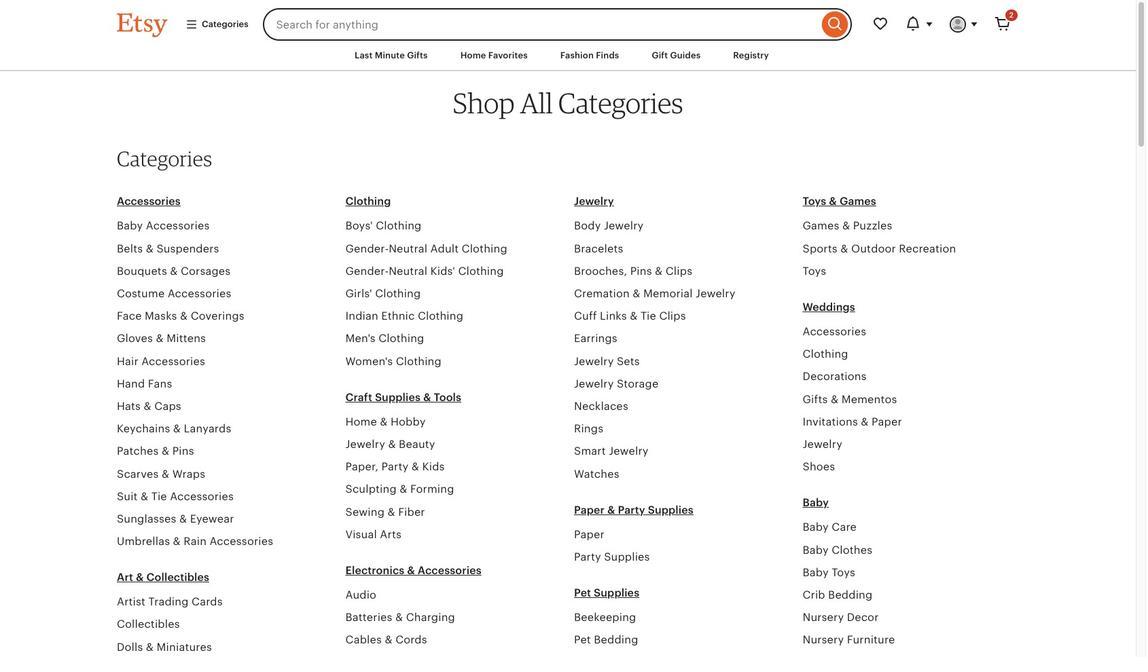 Task type: describe. For each thing, give the bounding box(es) containing it.
gifts inside menu bar
[[407, 50, 428, 60]]

baby care
[[803, 521, 857, 534]]

& for sports & outdoor recreation
[[841, 242, 848, 255]]

party supplies
[[574, 551, 650, 564]]

outdoor
[[851, 242, 896, 255]]

audio link
[[346, 589, 376, 602]]

nursery for nursery decor
[[803, 612, 844, 624]]

visual arts
[[346, 528, 402, 541]]

cables & cords link
[[346, 634, 427, 647]]

pet for pet bedding
[[574, 634, 591, 647]]

0 horizontal spatial accessories link
[[117, 195, 181, 208]]

& for batteries & charging
[[395, 612, 403, 624]]

bracelets
[[574, 242, 623, 255]]

supplies for craft supplies & tools
[[375, 391, 421, 404]]

art & collectibles link
[[117, 572, 209, 585]]

hand fans link
[[117, 378, 172, 391]]

costume accessories
[[117, 287, 231, 300]]

games & puzzles link
[[803, 220, 893, 233]]

& for dolls & miniatures
[[146, 641, 154, 654]]

visual arts link
[[346, 528, 402, 541]]

invitations & paper
[[803, 416, 902, 429]]

gloves & mittens link
[[117, 333, 206, 345]]

toys link
[[803, 265, 826, 278]]

paper, party & kids
[[346, 461, 445, 474]]

hobby
[[391, 416, 426, 429]]

girls'
[[346, 287, 372, 300]]

accessories down eyewear
[[210, 535, 273, 548]]

weddings link
[[803, 301, 855, 314]]

categories inside popup button
[[202, 19, 248, 29]]

smart jewelry
[[574, 445, 649, 458]]

paper for paper & party supplies
[[574, 504, 605, 517]]

jewelry & beauty link
[[346, 438, 435, 451]]

& for invitations & paper
[[861, 416, 869, 429]]

& for cremation & memorial jewelry
[[633, 287, 640, 300]]

artist
[[117, 596, 145, 609]]

dolls & miniatures link
[[117, 641, 212, 654]]

visual
[[346, 528, 377, 541]]

gift guides
[[652, 50, 701, 60]]

1 horizontal spatial pins
[[630, 265, 652, 278]]

& for toys & games
[[829, 195, 837, 208]]

brooches, pins & clips link
[[574, 265, 692, 278]]

registry
[[733, 50, 769, 60]]

Search for anything text field
[[263, 8, 819, 41]]

& for scarves & wraps
[[162, 468, 169, 481]]

& for electronics & accessories
[[407, 565, 415, 577]]

art & collectibles
[[117, 572, 209, 585]]

suit
[[117, 490, 138, 503]]

clothing right adult
[[462, 242, 507, 255]]

keychains & lanyards link
[[117, 423, 231, 436]]

furniture
[[847, 634, 895, 647]]

& for games & puzzles
[[843, 220, 850, 233]]

bouquets & corsages link
[[117, 265, 231, 278]]

cuff links & tie clips link
[[574, 310, 686, 323]]

paper,
[[346, 461, 379, 474]]

belts & suspenders
[[117, 242, 219, 255]]

1 horizontal spatial gifts
[[803, 393, 828, 406]]

1 vertical spatial games
[[803, 220, 840, 233]]

accessories up charging
[[418, 565, 482, 577]]

fans
[[148, 378, 172, 391]]

pet bedding
[[574, 634, 638, 647]]

2 vertical spatial categories
[[117, 146, 212, 171]]

home favorites link
[[450, 43, 538, 68]]

shoes
[[803, 461, 835, 474]]

& for cables & cords
[[385, 634, 393, 647]]

wraps
[[172, 468, 205, 481]]

jewelry sets
[[574, 355, 640, 368]]

storage
[[617, 378, 659, 391]]

categories banner
[[92, 0, 1044, 41]]

baby for baby accessories
[[117, 220, 143, 233]]

jewelry storage
[[574, 378, 659, 391]]

links
[[600, 310, 627, 323]]

last minute gifts link
[[345, 43, 438, 68]]

menu bar containing last minute gifts
[[92, 41, 1044, 71]]

craft supplies & tools link
[[346, 391, 461, 404]]

toys & games
[[803, 195, 876, 208]]

jewelry down earrings in the right of the page
[[574, 355, 614, 368]]

patches & pins link
[[117, 445, 194, 458]]

& for umbrellas & rain accessories
[[173, 535, 181, 548]]

0 vertical spatial jewelry link
[[574, 195, 614, 208]]

umbrellas & rain accessories link
[[117, 535, 273, 548]]

crib bedding link
[[803, 589, 873, 602]]

& for gifts & mementos
[[831, 393, 839, 406]]

shop all categories
[[453, 86, 683, 120]]

forming
[[410, 483, 454, 496]]

clothing up decorations link
[[803, 348, 848, 361]]

jewelry up bracelets link at right top
[[604, 220, 644, 233]]

baby link
[[803, 497, 829, 510]]

weddings
[[803, 301, 855, 314]]

baby for baby care
[[803, 521, 829, 534]]

nursery furniture
[[803, 634, 895, 647]]

gender-neutral adult clothing
[[346, 242, 507, 255]]

scarves
[[117, 468, 159, 481]]

1 horizontal spatial jewelry link
[[803, 438, 843, 451]]

smart
[[574, 445, 606, 458]]

& for art & collectibles
[[136, 572, 144, 585]]

scarves & wraps link
[[117, 468, 205, 481]]

0 vertical spatial games
[[840, 195, 876, 208]]

fashion
[[560, 50, 594, 60]]

tools
[[434, 391, 461, 404]]

& for patches & pins
[[162, 445, 169, 458]]

decorations link
[[803, 371, 867, 383]]

hats & caps link
[[117, 400, 181, 413]]

& for sewing & fiber
[[388, 506, 395, 519]]

gloves & mittens
[[117, 333, 206, 345]]

brooches,
[[574, 265, 627, 278]]

clothing up ethnic at the top left of the page
[[375, 287, 421, 300]]

keychains
[[117, 423, 170, 436]]

last minute gifts
[[355, 50, 428, 60]]

hand
[[117, 378, 145, 391]]

jewelry & beauty
[[346, 438, 435, 451]]

0 vertical spatial clips
[[666, 265, 692, 278]]

batteries
[[346, 612, 392, 624]]

clothing up gender-neutral adult clothing
[[376, 220, 422, 233]]

batteries & charging
[[346, 612, 455, 624]]

mementos
[[842, 393, 897, 406]]

supplies for pet supplies
[[594, 587, 639, 600]]

cremation & memorial jewelry link
[[574, 287, 736, 300]]

categories button
[[175, 12, 259, 37]]

none search field inside categories banner
[[263, 8, 852, 41]]

decorations
[[803, 371, 867, 383]]

baby accessories
[[117, 220, 210, 233]]

decor
[[847, 612, 879, 624]]

& for jewelry & beauty
[[388, 438, 396, 451]]

smart jewelry link
[[574, 445, 649, 458]]

sunglasses
[[117, 513, 176, 526]]

jewelry right smart
[[609, 445, 649, 458]]

men's
[[346, 333, 376, 345]]

women's
[[346, 355, 393, 368]]

face masks & coverings
[[117, 310, 244, 323]]

hair accessories
[[117, 355, 205, 368]]

sets
[[617, 355, 640, 368]]

shop
[[453, 86, 515, 120]]

baby for baby clothes
[[803, 544, 829, 557]]



Task type: locate. For each thing, give the bounding box(es) containing it.
pet for pet supplies
[[574, 587, 591, 600]]

toys up games & puzzles on the top of page
[[803, 195, 827, 208]]

& up 'jewelry & beauty'
[[380, 416, 388, 429]]

1 vertical spatial accessories link
[[803, 325, 867, 338]]

0 vertical spatial nursery
[[803, 612, 844, 624]]

gender- up girls'
[[346, 265, 389, 278]]

crib
[[803, 589, 825, 602]]

1 vertical spatial collectibles
[[117, 619, 180, 632]]

baby accessories link
[[117, 220, 210, 233]]

neutral down the 'gender-neutral adult clothing' link
[[389, 265, 427, 278]]

menu bar
[[92, 41, 1044, 71]]

accessories link up baby accessories link
[[117, 195, 181, 208]]

accessories link down weddings link
[[803, 325, 867, 338]]

0 horizontal spatial party
[[382, 461, 409, 474]]

2 link
[[987, 8, 1019, 41]]

1 vertical spatial neutral
[[389, 265, 427, 278]]

clothing right kids'
[[458, 265, 504, 278]]

clothing link up decorations link
[[803, 348, 848, 361]]

paper down mementos
[[872, 416, 902, 429]]

& up mittens
[[180, 310, 188, 323]]

baby down "baby" link in the right of the page
[[803, 521, 829, 534]]

mittens
[[167, 333, 206, 345]]

coverings
[[191, 310, 244, 323]]

& for keychains & lanyards
[[173, 423, 181, 436]]

None search field
[[263, 8, 852, 41]]

2 pet from the top
[[574, 634, 591, 647]]

cremation
[[574, 287, 630, 300]]

0 vertical spatial gender-
[[346, 242, 389, 255]]

invitations
[[803, 416, 858, 429]]

1 vertical spatial bedding
[[594, 634, 638, 647]]

0 vertical spatial pins
[[630, 265, 652, 278]]

& for gloves & mittens
[[156, 333, 164, 345]]

& up games & puzzles on the top of page
[[829, 195, 837, 208]]

& down brooches, pins & clips link
[[633, 287, 640, 300]]

home inside home favorites link
[[460, 50, 486, 60]]

necklaces
[[574, 400, 628, 413]]

home for home favorites
[[460, 50, 486, 60]]

pins up wraps
[[172, 445, 194, 458]]

& right art
[[136, 572, 144, 585]]

indian
[[346, 310, 378, 323]]

0 vertical spatial neutral
[[389, 242, 427, 255]]

1 vertical spatial nursery
[[803, 634, 844, 647]]

party down the paper 'link'
[[574, 551, 601, 564]]

toys for toys & games
[[803, 195, 827, 208]]

cords
[[396, 634, 427, 647]]

beekeeping
[[574, 612, 636, 624]]

toys up crib bedding link
[[832, 566, 855, 579]]

baby for "baby" link in the right of the page
[[803, 497, 829, 510]]

0 horizontal spatial jewelry link
[[574, 195, 614, 208]]

indian ethnic clothing
[[346, 310, 463, 323]]

1 horizontal spatial accessories link
[[803, 325, 867, 338]]

0 horizontal spatial tie
[[151, 490, 167, 503]]

neutral for kids'
[[389, 265, 427, 278]]

jewelry up 'paper,'
[[346, 438, 385, 451]]

nursery for nursery furniture
[[803, 634, 844, 647]]

& up scarves & wraps link
[[162, 445, 169, 458]]

clothing up craft supplies & tools
[[396, 355, 442, 368]]

indian ethnic clothing link
[[346, 310, 463, 323]]

registry link
[[723, 43, 779, 68]]

1 pet from the top
[[574, 587, 591, 600]]

all
[[520, 86, 553, 120]]

1 vertical spatial tie
[[151, 490, 167, 503]]

pet
[[574, 587, 591, 600], [574, 634, 591, 647]]

gifts right minute
[[407, 50, 428, 60]]

0 vertical spatial gifts
[[407, 50, 428, 60]]

baby up baby care link
[[803, 497, 829, 510]]

paper & party supplies link
[[574, 504, 694, 517]]

party supplies link
[[574, 551, 650, 564]]

sewing & fiber link
[[346, 506, 425, 519]]

accessories
[[117, 195, 181, 208], [146, 220, 210, 233], [168, 287, 231, 300], [803, 325, 867, 338], [141, 355, 205, 368], [170, 490, 234, 503], [210, 535, 273, 548], [418, 565, 482, 577]]

& for belts & suspenders
[[146, 242, 154, 255]]

& for sculpting & forming
[[400, 483, 407, 496]]

1 horizontal spatial clothing link
[[803, 348, 848, 361]]

clips up memorial
[[666, 265, 692, 278]]

1 horizontal spatial party
[[574, 551, 601, 564]]

0 vertical spatial categories
[[202, 19, 248, 29]]

gender-
[[346, 242, 389, 255], [346, 265, 389, 278]]

1 vertical spatial pins
[[172, 445, 194, 458]]

0 vertical spatial collectibles
[[146, 572, 209, 585]]

rings link
[[574, 423, 603, 436]]

& right the hats
[[144, 400, 151, 413]]

baby for baby toys
[[803, 566, 829, 579]]

& up costume accessories
[[170, 265, 178, 278]]

paper for the paper 'link'
[[574, 528, 605, 541]]

paper
[[872, 416, 902, 429], [574, 504, 605, 517], [574, 528, 605, 541]]

bedding for crib bedding
[[828, 589, 873, 602]]

1 neutral from the top
[[389, 242, 427, 255]]

home for home & hobby
[[346, 416, 377, 429]]

& down 'caps'
[[173, 423, 181, 436]]

baby clothes
[[803, 544, 873, 557]]

paper up party supplies link
[[574, 528, 605, 541]]

party down 'jewelry & beauty'
[[382, 461, 409, 474]]

gender- for gender-neutral kids' clothing
[[346, 265, 389, 278]]

toys & games link
[[803, 195, 876, 208]]

clothing down "indian ethnic clothing"
[[379, 333, 424, 345]]

& up cremation & memorial jewelry link at the right top of the page
[[655, 265, 663, 278]]

paper link
[[574, 528, 605, 541]]

0 vertical spatial clothing link
[[346, 195, 391, 208]]

0 vertical spatial accessories link
[[117, 195, 181, 208]]

baby up the crib
[[803, 566, 829, 579]]

body jewelry
[[574, 220, 644, 233]]

belts
[[117, 242, 143, 255]]

neutral for adult
[[389, 242, 427, 255]]

cuff links & tie clips
[[574, 310, 686, 323]]

& for suit & tie accessories
[[141, 490, 148, 503]]

1 vertical spatial clothing link
[[803, 348, 848, 361]]

& right suit
[[141, 490, 148, 503]]

collectibles up the artist trading cards link
[[146, 572, 209, 585]]

games up sports
[[803, 220, 840, 233]]

& right belts on the left of the page
[[146, 242, 154, 255]]

collectibles up dolls & miniatures
[[117, 619, 180, 632]]

earrings
[[574, 333, 618, 345]]

0 vertical spatial paper
[[872, 416, 902, 429]]

baby up baby toys link
[[803, 544, 829, 557]]

0 vertical spatial home
[[460, 50, 486, 60]]

dolls & miniatures
[[117, 641, 212, 654]]

finds
[[596, 50, 619, 60]]

baby toys
[[803, 566, 855, 579]]

1 gender- from the top
[[346, 242, 389, 255]]

gifts up invitations
[[803, 393, 828, 406]]

miniatures
[[157, 641, 212, 654]]

0 horizontal spatial clothing link
[[346, 195, 391, 208]]

gender- for gender-neutral adult clothing
[[346, 242, 389, 255]]

toys down sports
[[803, 265, 826, 278]]

& down toys & games
[[843, 220, 850, 233]]

clothing right ethnic at the top left of the page
[[418, 310, 463, 323]]

pet bedding link
[[574, 634, 638, 647]]

1 vertical spatial toys
[[803, 265, 826, 278]]

2 gender- from the top
[[346, 265, 389, 278]]

home down the craft
[[346, 416, 377, 429]]

jewelry up necklaces at the bottom right of page
[[574, 378, 614, 391]]

& left the tools
[[423, 391, 431, 404]]

1 nursery from the top
[[803, 612, 844, 624]]

& down mementos
[[861, 416, 869, 429]]

last
[[355, 50, 373, 60]]

& for bouquets & corsages
[[170, 265, 178, 278]]

gender-neutral kids' clothing
[[346, 265, 504, 278]]

0 horizontal spatial bedding
[[594, 634, 638, 647]]

caps
[[154, 400, 181, 413]]

& right dolls on the bottom left of page
[[146, 641, 154, 654]]

1 vertical spatial party
[[618, 504, 645, 517]]

& right electronics
[[407, 565, 415, 577]]

& for home & hobby
[[380, 416, 388, 429]]

collectibles
[[146, 572, 209, 585], [117, 619, 180, 632]]

& left wraps
[[162, 468, 169, 481]]

0 vertical spatial pet
[[574, 587, 591, 600]]

jewelry right memorial
[[696, 287, 736, 300]]

eyewear
[[190, 513, 234, 526]]

pet supplies
[[574, 587, 639, 600]]

accessories up eyewear
[[170, 490, 234, 503]]

0 horizontal spatial home
[[346, 416, 377, 429]]

toys for toys link
[[803, 265, 826, 278]]

men's clothing
[[346, 333, 424, 345]]

2 horizontal spatial party
[[618, 504, 645, 517]]

guides
[[670, 50, 701, 60]]

0 vertical spatial tie
[[641, 310, 656, 323]]

& left fiber
[[388, 506, 395, 519]]

2 vertical spatial party
[[574, 551, 601, 564]]

nursery down nursery decor
[[803, 634, 844, 647]]

1 vertical spatial gender-
[[346, 265, 389, 278]]

& down watches
[[607, 504, 615, 517]]

girls' clothing
[[346, 287, 421, 300]]

gender- down boys'
[[346, 242, 389, 255]]

0 horizontal spatial gifts
[[407, 50, 428, 60]]

2 vertical spatial paper
[[574, 528, 605, 541]]

jewelry link up shoes link
[[803, 438, 843, 451]]

0 horizontal spatial pins
[[172, 445, 194, 458]]

& down decorations link
[[831, 393, 839, 406]]

suit & tie accessories link
[[117, 490, 234, 503]]

brooches, pins & clips
[[574, 265, 692, 278]]

2 vertical spatial toys
[[832, 566, 855, 579]]

& for paper & party supplies
[[607, 504, 615, 517]]

nursery decor
[[803, 612, 879, 624]]

gift
[[652, 50, 668, 60]]

accessories down weddings link
[[803, 325, 867, 338]]

corsages
[[181, 265, 231, 278]]

accessories down gloves & mittens
[[141, 355, 205, 368]]

& down games & puzzles link
[[841, 242, 848, 255]]

sports & outdoor recreation
[[803, 242, 956, 255]]

1 vertical spatial categories
[[558, 86, 683, 120]]

sunglasses & eyewear
[[117, 513, 234, 526]]

nursery decor link
[[803, 612, 879, 624]]

1 vertical spatial jewelry link
[[803, 438, 843, 451]]

1 vertical spatial home
[[346, 416, 377, 429]]

& left kids
[[412, 461, 419, 474]]

0 vertical spatial toys
[[803, 195, 827, 208]]

&
[[829, 195, 837, 208], [843, 220, 850, 233], [146, 242, 154, 255], [841, 242, 848, 255], [170, 265, 178, 278], [655, 265, 663, 278], [633, 287, 640, 300], [180, 310, 188, 323], [630, 310, 638, 323], [156, 333, 164, 345], [423, 391, 431, 404], [831, 393, 839, 406], [144, 400, 151, 413], [380, 416, 388, 429], [861, 416, 869, 429], [173, 423, 181, 436], [388, 438, 396, 451], [162, 445, 169, 458], [412, 461, 419, 474], [162, 468, 169, 481], [400, 483, 407, 496], [141, 490, 148, 503], [607, 504, 615, 517], [388, 506, 395, 519], [179, 513, 187, 526], [173, 535, 181, 548], [407, 565, 415, 577], [136, 572, 144, 585], [395, 612, 403, 624], [385, 634, 393, 647], [146, 641, 154, 654]]

1 horizontal spatial bedding
[[828, 589, 873, 602]]

1 vertical spatial pet
[[574, 634, 591, 647]]

2 neutral from the top
[[389, 265, 427, 278]]

collectibles link
[[117, 619, 180, 632]]

bedding for pet bedding
[[594, 634, 638, 647]]

clothing link
[[346, 195, 391, 208], [803, 348, 848, 361]]

supplies for party supplies
[[604, 551, 650, 564]]

home left favorites
[[460, 50, 486, 60]]

bedding up nursery decor
[[828, 589, 873, 602]]

clothing link up boys'
[[346, 195, 391, 208]]

jewelry storage link
[[574, 378, 659, 391]]

cremation & memorial jewelry
[[574, 287, 736, 300]]

lanyards
[[184, 423, 231, 436]]

accessories up baby accessories link
[[117, 195, 181, 208]]

pins up cremation & memorial jewelry
[[630, 265, 652, 278]]

nursery down the crib
[[803, 612, 844, 624]]

baby up belts on the left of the page
[[117, 220, 143, 233]]

jewelry
[[574, 195, 614, 208], [604, 220, 644, 233], [696, 287, 736, 300], [574, 355, 614, 368], [574, 378, 614, 391], [346, 438, 385, 451], [803, 438, 843, 451], [609, 445, 649, 458]]

1 vertical spatial clips
[[659, 310, 686, 323]]

favorites
[[488, 50, 528, 60]]

1 horizontal spatial home
[[460, 50, 486, 60]]

pet down beekeeping
[[574, 634, 591, 647]]

1 horizontal spatial tie
[[641, 310, 656, 323]]

1 vertical spatial gifts
[[803, 393, 828, 406]]

accessories down corsages
[[168, 287, 231, 300]]

& for sunglasses & eyewear
[[179, 513, 187, 526]]

audio
[[346, 589, 376, 602]]

jewelry link up body
[[574, 195, 614, 208]]

baby
[[117, 220, 143, 233], [803, 497, 829, 510], [803, 521, 829, 534], [803, 544, 829, 557], [803, 566, 829, 579]]

0 vertical spatial party
[[382, 461, 409, 474]]

sculpting & forming
[[346, 483, 454, 496]]

2 nursery from the top
[[803, 634, 844, 647]]

& up cords
[[395, 612, 403, 624]]

cables & cords
[[346, 634, 427, 647]]

accessories up belts & suspenders link
[[146, 220, 210, 233]]

baby clothes link
[[803, 544, 873, 557]]

paper up the paper 'link'
[[574, 504, 605, 517]]

& left rain
[[173, 535, 181, 548]]

trading
[[148, 596, 189, 609]]

games up games & puzzles on the top of page
[[840, 195, 876, 208]]

puzzles
[[853, 220, 893, 233]]

party down watches
[[618, 504, 645, 517]]

paper & party supplies
[[574, 504, 694, 517]]

neutral up gender-neutral kids' clothing link
[[389, 242, 427, 255]]

necklaces link
[[574, 400, 628, 413]]

& right links
[[630, 310, 638, 323]]

& down suit & tie accessories
[[179, 513, 187, 526]]

clips down memorial
[[659, 310, 686, 323]]

& left cords
[[385, 634, 393, 647]]

pet up beekeeping
[[574, 587, 591, 600]]

tie down scarves & wraps link
[[151, 490, 167, 503]]

& down masks
[[156, 333, 164, 345]]

& up fiber
[[400, 483, 407, 496]]

body jewelry link
[[574, 220, 644, 233]]

1 vertical spatial paper
[[574, 504, 605, 517]]

jewelry up body
[[574, 195, 614, 208]]

& for hats & caps
[[144, 400, 151, 413]]

face masks & coverings link
[[117, 310, 244, 323]]

women's clothing
[[346, 355, 442, 368]]

ethnic
[[381, 310, 415, 323]]

watches
[[574, 468, 619, 481]]

clothing up boys'
[[346, 195, 391, 208]]

0 vertical spatial bedding
[[828, 589, 873, 602]]

bedding down beekeeping
[[594, 634, 638, 647]]

& up paper, party & kids 'link'
[[388, 438, 396, 451]]

hats
[[117, 400, 141, 413]]

gloves
[[117, 333, 153, 345]]

tie down cremation & memorial jewelry
[[641, 310, 656, 323]]

costume accessories link
[[117, 287, 231, 300]]

jewelry up shoes link
[[803, 438, 843, 451]]



Task type: vqa. For each thing, say whether or not it's contained in the screenshot.
Baby for Baby Clothes
yes



